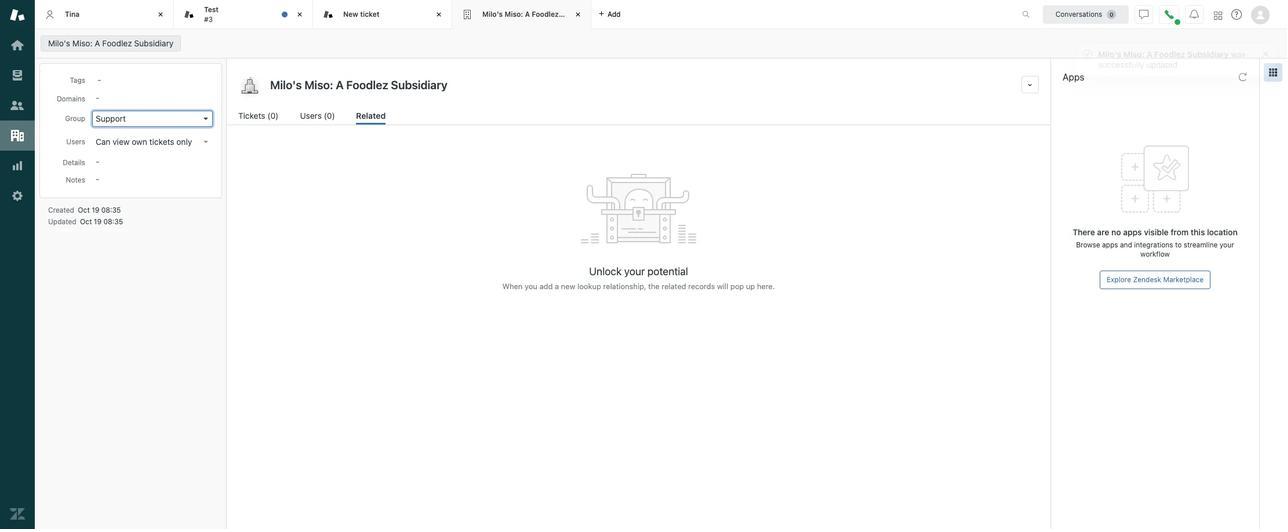 Task type: vqa. For each thing, say whether or not it's contained in the screenshot.
the top Miso:
yes



Task type: locate. For each thing, give the bounding box(es) containing it.
tina tab
[[35, 0, 174, 29]]

milo's miso: a foodlez subsidiary
[[482, 10, 597, 18], [48, 38, 173, 48]]

oct
[[78, 206, 90, 215], [80, 217, 92, 226]]

1 horizontal spatial miso:
[[505, 10, 523, 18]]

1 vertical spatial users
[[66, 137, 85, 146]]

0 vertical spatial users
[[300, 111, 322, 121]]

1 horizontal spatial your
[[1220, 241, 1234, 249]]

1 vertical spatial oct
[[80, 217, 92, 226]]

0 horizontal spatial your
[[624, 266, 645, 278]]

here.
[[757, 282, 775, 291]]

1 vertical spatial your
[[624, 266, 645, 278]]

reporting image
[[10, 158, 25, 173]]

0 horizontal spatial a
[[95, 38, 100, 48]]

2 (0) from the left
[[324, 111, 335, 121]]

0 horizontal spatial milo's miso: a foodlez subsidiary
[[48, 38, 173, 48]]

#3
[[204, 15, 213, 23]]

zendesk products image
[[1214, 11, 1222, 19]]

1 horizontal spatial a
[[525, 10, 530, 18]]

potential
[[647, 266, 688, 278]]

milo's miso: a foodlez subsidiary inside secondary element
[[48, 38, 173, 48]]

foodlez
[[532, 10, 559, 18], [102, 38, 132, 48]]

08:35 right the updated at the top left
[[103, 217, 123, 226]]

new
[[561, 282, 575, 291]]

conversations button
[[1043, 5, 1129, 23]]

0 vertical spatial milo's miso: a foodlez subsidiary
[[482, 10, 597, 18]]

0 horizontal spatial foodlez
[[102, 38, 132, 48]]

0 vertical spatial miso:
[[505, 10, 523, 18]]

miso: inside secondary element
[[72, 38, 93, 48]]

when
[[502, 282, 523, 291]]

support button
[[92, 111, 213, 127]]

details
[[63, 158, 85, 167]]

None text field
[[267, 76, 1017, 93]]

1 horizontal spatial foodlez
[[532, 10, 559, 18]]

1 horizontal spatial milo's
[[482, 10, 503, 18]]

support
[[96, 114, 126, 123]]

08:35 right created
[[101, 206, 121, 215]]

(0) right tickets
[[267, 111, 278, 121]]

0 horizontal spatial close image
[[294, 9, 306, 20]]

0 horizontal spatial (0)
[[267, 111, 278, 121]]

unlock
[[589, 266, 622, 278]]

zendesk image
[[10, 507, 25, 522]]

icon_org image
[[238, 76, 261, 99]]

1 vertical spatial subsidiary
[[134, 38, 173, 48]]

1 vertical spatial 08:35
[[103, 217, 123, 226]]

a
[[525, 10, 530, 18], [95, 38, 100, 48]]

users up details at the left of the page
[[66, 137, 85, 146]]

integrations
[[1134, 241, 1173, 249]]

0 vertical spatial milo's
[[482, 10, 503, 18]]

1 horizontal spatial (0)
[[324, 111, 335, 121]]

1 horizontal spatial close image
[[433, 9, 445, 20]]

close image for milo's miso: a foodlez subsidiary
[[572, 9, 584, 20]]

add up secondary element
[[608, 10, 621, 18]]

views image
[[10, 68, 25, 83]]

secondary element
[[35, 32, 1287, 55]]

apps
[[1123, 227, 1142, 237], [1102, 241, 1118, 249]]

add inside dropdown button
[[608, 10, 621, 18]]

this
[[1191, 227, 1205, 237]]

0 horizontal spatial users
[[66, 137, 85, 146]]

tickets
[[238, 111, 265, 121]]

0 vertical spatial your
[[1220, 241, 1234, 249]]

oct right created
[[78, 206, 90, 215]]

updated
[[48, 217, 76, 226]]

can view own tickets only
[[96, 137, 192, 147]]

apps down no
[[1102, 241, 1118, 249]]

unlock your potential when you add a new lookup relationship, the related records will pop up here.
[[502, 266, 775, 291]]

can
[[96, 137, 110, 147]]

0 vertical spatial a
[[525, 10, 530, 18]]

foodlez inside secondary element
[[102, 38, 132, 48]]

(0) inside users (0) 'link'
[[324, 111, 335, 121]]

0 horizontal spatial subsidiary
[[134, 38, 173, 48]]

only
[[176, 137, 192, 147]]

1 horizontal spatial milo's miso: a foodlez subsidiary
[[482, 10, 597, 18]]

own
[[132, 137, 147, 147]]

close image
[[294, 9, 306, 20], [433, 9, 445, 20], [572, 9, 584, 20]]

2 close image from the left
[[433, 9, 445, 20]]

08:35
[[101, 206, 121, 215], [103, 217, 123, 226]]

(0) left related
[[324, 111, 335, 121]]

19 right created
[[92, 206, 99, 215]]

miso: inside tab
[[505, 10, 523, 18]]

to
[[1175, 241, 1182, 249]]

oct right the updated at the top left
[[80, 217, 92, 226]]

0 vertical spatial add
[[608, 10, 621, 18]]

1 vertical spatial miso:
[[72, 38, 93, 48]]

zendesk
[[1133, 275, 1161, 284]]

subsidiary
[[561, 10, 597, 18], [134, 38, 173, 48]]

will
[[717, 282, 728, 291]]

your down location on the right top of page
[[1220, 241, 1234, 249]]

tab
[[174, 0, 313, 29]]

get started image
[[10, 38, 25, 53]]

1 horizontal spatial apps
[[1123, 227, 1142, 237]]

- field
[[93, 73, 212, 86]]

tab containing test
[[174, 0, 313, 29]]

the
[[648, 282, 660, 291]]

your inside unlock your potential when you add a new lookup relationship, the related records will pop up here.
[[624, 266, 645, 278]]

relationship,
[[603, 282, 646, 291]]

apps up and
[[1123, 227, 1142, 237]]

1 horizontal spatial users
[[300, 111, 322, 121]]

milo's inside tab
[[482, 10, 503, 18]]

users inside users (0) 'link'
[[300, 111, 322, 121]]

arrow down image
[[203, 141, 208, 143]]

new ticket
[[343, 10, 379, 18]]

1 close image from the left
[[294, 9, 306, 20]]

(0) inside "tickets (0)" link
[[267, 111, 278, 121]]

there are no apps visible from this location browse apps and integrations to streamline your workflow
[[1073, 227, 1238, 259]]

add left a
[[539, 282, 553, 291]]

a
[[555, 282, 559, 291]]

organizations image
[[10, 128, 25, 143]]

conversations
[[1056, 10, 1102, 18]]

close image inside new ticket tab
[[433, 9, 445, 20]]

1 vertical spatial milo's miso: a foodlez subsidiary
[[48, 38, 173, 48]]

lookup
[[577, 282, 601, 291]]

miso:
[[505, 10, 523, 18], [72, 38, 93, 48]]

1 horizontal spatial add
[[608, 10, 621, 18]]

milo's
[[482, 10, 503, 18], [48, 38, 70, 48]]

customers image
[[10, 98, 25, 113]]

0 horizontal spatial add
[[539, 282, 553, 291]]

2 horizontal spatial close image
[[572, 9, 584, 20]]

19 right the updated at the top left
[[94, 217, 102, 226]]

new ticket tab
[[313, 0, 452, 29]]

admin image
[[10, 188, 25, 203]]

close image inside milo's miso: a foodlez subsidiary tab
[[572, 9, 584, 20]]

are
[[1097, 227, 1109, 237]]

0 vertical spatial foodlez
[[532, 10, 559, 18]]

milo's miso: a foodlez subsidiary tab
[[452, 0, 597, 29]]

1 (0) from the left
[[267, 111, 278, 121]]

0 horizontal spatial miso:
[[72, 38, 93, 48]]

1 vertical spatial foodlez
[[102, 38, 132, 48]]

0 vertical spatial apps
[[1123, 227, 1142, 237]]

users right "tickets (0)" link
[[300, 111, 322, 121]]

add
[[608, 10, 621, 18], [539, 282, 553, 291]]

records
[[688, 282, 715, 291]]

your
[[1220, 241, 1234, 249], [624, 266, 645, 278]]

(0)
[[267, 111, 278, 121], [324, 111, 335, 121]]

related link
[[356, 110, 386, 125]]

users
[[300, 111, 322, 121], [66, 137, 85, 146]]

milo's miso: a foodlez subsidiary inside tab
[[482, 10, 597, 18]]

19
[[92, 206, 99, 215], [94, 217, 102, 226]]

0 horizontal spatial apps
[[1102, 241, 1118, 249]]

1 horizontal spatial subsidiary
[[561, 10, 597, 18]]

your inside "there are no apps visible from this location browse apps and integrations to streamline your workflow"
[[1220, 241, 1234, 249]]

0 vertical spatial subsidiary
[[561, 10, 597, 18]]

tags
[[70, 76, 85, 85]]

1 vertical spatial milo's
[[48, 38, 70, 48]]

subsidiary inside secondary element
[[134, 38, 173, 48]]

milo's miso: a foodlez subsidiary link
[[41, 35, 181, 52]]

created oct 19 08:35 updated oct 19 08:35
[[48, 206, 123, 226]]

your up relationship,
[[624, 266, 645, 278]]

0 horizontal spatial milo's
[[48, 38, 70, 48]]

1 vertical spatial add
[[539, 282, 553, 291]]

0 vertical spatial oct
[[78, 206, 90, 215]]

3 close image from the left
[[572, 9, 584, 20]]



Task type: describe. For each thing, give the bounding box(es) containing it.
tickets (0) link
[[238, 110, 281, 125]]

you
[[525, 282, 537, 291]]

arrow down image
[[203, 118, 208, 120]]

from
[[1171, 227, 1189, 237]]

related
[[662, 282, 686, 291]]

test
[[204, 5, 219, 14]]

1 vertical spatial 19
[[94, 217, 102, 226]]

milo's inside secondary element
[[48, 38, 70, 48]]

created
[[48, 206, 74, 215]]

close image for new ticket
[[433, 9, 445, 20]]

close image
[[155, 9, 166, 20]]

a inside tab
[[525, 10, 530, 18]]

tickets (0)
[[238, 111, 278, 121]]

0 vertical spatial 19
[[92, 206, 99, 215]]

ticket
[[360, 10, 379, 18]]

explore
[[1107, 275, 1131, 284]]

view
[[113, 137, 130, 147]]

pop
[[730, 282, 744, 291]]

no
[[1111, 227, 1121, 237]]

workflow
[[1140, 250, 1170, 259]]

(0) for users (0)
[[324, 111, 335, 121]]

streamline
[[1184, 241, 1218, 249]]

notifications image
[[1190, 10, 1199, 19]]

tickets
[[149, 137, 174, 147]]

subsidiary inside tab
[[561, 10, 597, 18]]

tina
[[65, 10, 80, 18]]

and
[[1120, 241, 1132, 249]]

get help image
[[1231, 9, 1242, 20]]

domains
[[57, 95, 85, 103]]

1 vertical spatial apps
[[1102, 241, 1118, 249]]

related
[[356, 111, 386, 121]]

add inside unlock your potential when you add a new lookup relationship, the related records will pop up here.
[[539, 282, 553, 291]]

explore zendesk marketplace button
[[1100, 271, 1211, 289]]

new
[[343, 10, 358, 18]]

notes
[[66, 176, 85, 184]]

location
[[1207, 227, 1238, 237]]

add button
[[591, 0, 628, 28]]

foodlez inside tab
[[532, 10, 559, 18]]

1 vertical spatial a
[[95, 38, 100, 48]]

visible
[[1144, 227, 1169, 237]]

button displays agent's chat status as invisible. image
[[1139, 10, 1148, 19]]

test #3
[[204, 5, 219, 23]]

close image inside tab
[[294, 9, 306, 20]]

browse
[[1076, 241, 1100, 249]]

apps image
[[1269, 68, 1278, 77]]

main element
[[0, 0, 35, 529]]

up
[[746, 282, 755, 291]]

zendesk support image
[[10, 8, 25, 23]]

marketplace
[[1163, 275, 1204, 284]]

explore zendesk marketplace
[[1107, 275, 1204, 284]]

apps
[[1063, 72, 1084, 82]]

there
[[1073, 227, 1095, 237]]

tabs tab list
[[35, 0, 1010, 29]]

can view own tickets only button
[[92, 134, 213, 150]]

users (0) link
[[300, 110, 337, 125]]

0 vertical spatial 08:35
[[101, 206, 121, 215]]

group
[[65, 114, 85, 123]]

users (0)
[[300, 111, 335, 121]]

(0) for tickets (0)
[[267, 111, 278, 121]]

users for users
[[66, 137, 85, 146]]

users for users (0)
[[300, 111, 322, 121]]



